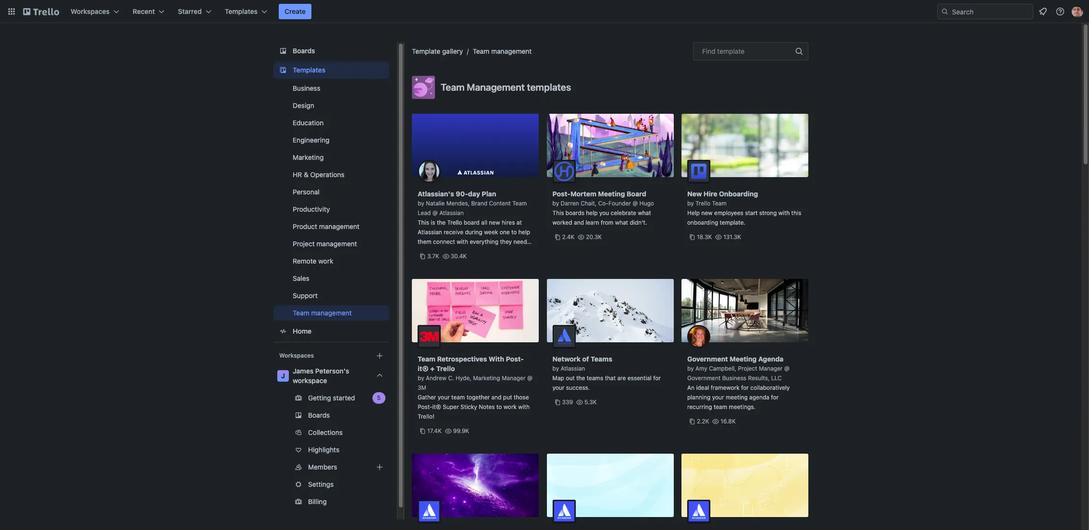 Task type: locate. For each thing, give the bounding box(es) containing it.
templates
[[225, 7, 258, 15], [293, 66, 326, 74]]

work down 'put'
[[504, 404, 517, 411]]

your inside team retrospectives with post- itⓡ + trello by andrew c. hyde, marketing manager @ 3m gather your team together and put those post-itⓡ super sticky notes to work with trello!
[[438, 394, 450, 401]]

2 vertical spatial trello
[[436, 365, 455, 373]]

team management link up team management templates
[[473, 47, 532, 55]]

trello down hire on the top
[[696, 200, 711, 207]]

template
[[412, 47, 440, 55]]

0 vertical spatial to
[[511, 229, 517, 236]]

1 horizontal spatial project
[[738, 365, 757, 373]]

templates right starred popup button
[[225, 7, 258, 15]]

1 horizontal spatial new
[[702, 210, 713, 217]]

map
[[553, 375, 564, 382]]

marketing up &
[[293, 153, 324, 162]]

1 vertical spatial forward image
[[387, 479, 399, 491]]

1 horizontal spatial business
[[722, 375, 747, 382]]

forward image inside collections link
[[387, 427, 399, 439]]

1 horizontal spatial atlassian team playbook image
[[553, 500, 576, 523]]

0 horizontal spatial with
[[457, 238, 468, 246]]

success.
[[566, 385, 590, 392]]

3 forward image from the top
[[387, 497, 399, 508]]

1 horizontal spatial and
[[574, 219, 584, 226]]

new up onboarding at the right top of the page
[[702, 210, 713, 217]]

with down those
[[518, 404, 530, 411]]

your inside the network of teams by atlassian map out the teams that are essential for your success.
[[553, 385, 565, 392]]

your up super
[[438, 394, 450, 401]]

templates right template board icon
[[293, 66, 326, 74]]

the up success.
[[576, 375, 585, 382]]

2 vertical spatial with
[[518, 404, 530, 411]]

0 vertical spatial meeting
[[598, 190, 625, 198]]

post- up trello!
[[418, 404, 432, 411]]

the inside atlassian's 90-day plan by natalie mendes, brand content team lead @ atlassian this is the trello board all new hires at atlassian receive during week one to help them connect with everything they need to be successful here.
[[437, 219, 446, 226]]

team
[[451, 394, 465, 401], [714, 404, 727, 411]]

1 vertical spatial work
[[504, 404, 517, 411]]

boards link down getting started
[[274, 408, 389, 423]]

project up results,
[[738, 365, 757, 373]]

work
[[318, 257, 333, 265], [504, 404, 517, 411]]

90-
[[456, 190, 468, 198]]

2 horizontal spatial with
[[779, 210, 790, 217]]

business up 'framework'
[[722, 375, 747, 382]]

1 horizontal spatial marketing
[[473, 375, 500, 382]]

atlassian down mendes,
[[439, 210, 464, 217]]

forward image inside the billing link
[[387, 497, 399, 508]]

1 vertical spatial meeting
[[730, 355, 757, 363]]

with inside atlassian's 90-day plan by natalie mendes, brand content team lead @ atlassian this is the trello board all new hires at atlassian receive during week one to help them connect with everything they need to be successful here.
[[457, 238, 468, 246]]

trello inside team retrospectives with post- itⓡ + trello by andrew c. hyde, marketing manager @ 3m gather your team together and put those post-itⓡ super sticky notes to work with trello!
[[436, 365, 455, 373]]

1 vertical spatial boards link
[[274, 408, 389, 423]]

0 vertical spatial the
[[437, 219, 446, 226]]

2 forward image from the top
[[387, 462, 399, 473]]

project
[[293, 240, 315, 248], [738, 365, 757, 373]]

1 vertical spatial business
[[722, 375, 747, 382]]

team down hire on the top
[[712, 200, 727, 207]]

1 vertical spatial boards
[[308, 411, 330, 420]]

1 vertical spatial the
[[576, 375, 585, 382]]

didn't.
[[630, 219, 647, 226]]

productivity link
[[274, 202, 389, 217]]

what down celebrate
[[615, 219, 628, 226]]

the inside the network of teams by atlassian map out the teams that are essential for your success.
[[576, 375, 585, 382]]

everything
[[470, 238, 499, 246]]

trello inside new hire onboarding by trello team help new employees start strong with this onboarding template.
[[696, 200, 711, 207]]

0 horizontal spatial project
[[293, 240, 315, 248]]

this up worked
[[553, 210, 564, 217]]

and inside post-mortem meeting board by darren chait, co-founder @ hugo this boards help you celebrate what worked and learn from what didn't.
[[574, 219, 584, 226]]

trello up c.
[[436, 365, 455, 373]]

to right one
[[511, 229, 517, 236]]

1 horizontal spatial for
[[741, 385, 749, 392]]

manager up 'put'
[[502, 375, 526, 382]]

manager inside government meeting agenda by amy campbell, project manager @ government business results, llc an ideal framework for collaboratively planning your meeting agenda for recurring team meetings.
[[759, 365, 783, 373]]

work down project management
[[318, 257, 333, 265]]

0 vertical spatial forward image
[[387, 427, 399, 439]]

0 horizontal spatial post-
[[418, 404, 432, 411]]

1 vertical spatial manager
[[502, 375, 526, 382]]

by left darren
[[553, 200, 559, 207]]

marketing inside team retrospectives with post- itⓡ + trello by andrew c. hyde, marketing manager @ 3m gather your team together and put those post-itⓡ super sticky notes to work with trello!
[[473, 375, 500, 382]]

post- right with
[[506, 355, 524, 363]]

by left amy
[[687, 365, 694, 373]]

team up at
[[512, 200, 527, 207]]

0 vertical spatial trello
[[696, 200, 711, 207]]

0 vertical spatial templates
[[225, 7, 258, 15]]

and down boards
[[574, 219, 584, 226]]

planning
[[687, 394, 711, 401]]

forward image for getting started
[[387, 393, 399, 404]]

0 vertical spatial what
[[638, 210, 651, 217]]

1 vertical spatial trello
[[447, 219, 462, 226]]

business
[[293, 84, 320, 92], [722, 375, 747, 382]]

those
[[514, 394, 529, 401]]

starred button
[[172, 4, 217, 19]]

engineering link
[[274, 133, 389, 148]]

0 horizontal spatial work
[[318, 257, 333, 265]]

c.
[[448, 375, 454, 382]]

workspace
[[293, 377, 327, 385]]

that
[[605, 375, 616, 382]]

darren chait, co-founder @ hugo image
[[553, 160, 576, 183]]

you
[[599, 210, 609, 217]]

by up 3m
[[418, 375, 424, 382]]

co-
[[598, 200, 609, 207]]

1 horizontal spatial help
[[586, 210, 598, 217]]

james peterson (jamespeterson93) image
[[1072, 6, 1083, 17]]

1 horizontal spatial workspaces
[[279, 352, 314, 360]]

and left 'put'
[[491, 394, 502, 401]]

atlassian team playbook image
[[418, 500, 441, 523], [553, 500, 576, 523]]

1 horizontal spatial this
[[553, 210, 564, 217]]

meeting up co-
[[598, 190, 625, 198]]

0 vertical spatial government
[[687, 355, 728, 363]]

product
[[293, 223, 317, 231]]

itⓡ left + in the left bottom of the page
[[418, 365, 429, 373]]

2 government from the top
[[687, 375, 721, 382]]

mendes,
[[446, 200, 470, 207]]

0 horizontal spatial itⓡ
[[418, 365, 429, 373]]

team management up team management templates
[[473, 47, 532, 55]]

2 horizontal spatial your
[[712, 394, 724, 401]]

business up design
[[293, 84, 320, 92]]

with left this
[[779, 210, 790, 217]]

successful
[[433, 248, 462, 255]]

gather
[[418, 394, 436, 401]]

template gallery link
[[412, 47, 463, 55]]

be
[[425, 248, 432, 255]]

0 horizontal spatial and
[[491, 394, 502, 401]]

1 vertical spatial templates
[[293, 66, 326, 74]]

by up map
[[553, 365, 559, 373]]

government up ideal
[[687, 375, 721, 382]]

hyde,
[[456, 375, 472, 382]]

@ up those
[[527, 375, 533, 382]]

trello up receive in the left top of the page
[[447, 219, 462, 226]]

workspaces button
[[65, 4, 125, 19]]

0 vertical spatial forward image
[[387, 393, 399, 404]]

with up here.
[[457, 238, 468, 246]]

1 forward image from the top
[[387, 393, 399, 404]]

hr & operations link
[[274, 167, 389, 183]]

@ down board
[[633, 200, 638, 207]]

the right is
[[437, 219, 446, 226]]

ideal
[[696, 385, 709, 392]]

0 vertical spatial business
[[293, 84, 320, 92]]

post- up darren
[[553, 190, 571, 198]]

boards right board "icon"
[[293, 47, 315, 55]]

0 horizontal spatial meeting
[[598, 190, 625, 198]]

remote work
[[293, 257, 333, 265]]

what down hugo
[[638, 210, 651, 217]]

boards down getting
[[308, 411, 330, 420]]

highlights
[[308, 446, 339, 454]]

0 vertical spatial manager
[[759, 365, 783, 373]]

home link
[[274, 323, 389, 340]]

retrospectives
[[437, 355, 487, 363]]

1 forward image from the top
[[387, 427, 399, 439]]

1 horizontal spatial manager
[[759, 365, 783, 373]]

back to home image
[[23, 4, 59, 19]]

meeting
[[726, 394, 748, 401]]

by up lead
[[418, 200, 424, 207]]

1 vertical spatial post-
[[506, 355, 524, 363]]

by up help
[[687, 200, 694, 207]]

forward image
[[387, 427, 399, 439], [387, 479, 399, 491]]

0 horizontal spatial workspaces
[[71, 7, 110, 15]]

2 vertical spatial to
[[497, 404, 502, 411]]

for inside the network of teams by atlassian map out the teams that are essential for your success.
[[653, 375, 661, 382]]

atlassian team playbook image
[[687, 500, 710, 523]]

post- inside post-mortem meeting board by darren chait, co-founder @ hugo this boards help you celebrate what worked and learn from what didn't.
[[553, 190, 571, 198]]

post-mortem meeting board by darren chait, co-founder @ hugo this boards help you celebrate what worked and learn from what didn't.
[[553, 190, 654, 226]]

your down 'framework'
[[712, 394, 724, 401]]

template board image
[[277, 64, 289, 76]]

for down collaboratively
[[771, 394, 779, 401]]

forward image for collections
[[387, 427, 399, 439]]

to inside team retrospectives with post- itⓡ + trello by andrew c. hyde, marketing manager @ 3m gather your team together and put those post-itⓡ super sticky notes to work with trello!
[[497, 404, 502, 411]]

boards link up templates link
[[274, 42, 389, 60]]

20.3k
[[586, 234, 602, 241]]

0 horizontal spatial atlassian team playbook image
[[418, 500, 441, 523]]

business inside government meeting agenda by amy campbell, project manager @ government business results, llc an ideal framework for collaboratively planning your meeting agenda for recurring team meetings.
[[722, 375, 747, 382]]

to right notes
[[497, 404, 502, 411]]

learn
[[586, 219, 599, 226]]

team inside government meeting agenda by amy campbell, project manager @ government business results, llc an ideal framework for collaboratively planning your meeting agenda for recurring team meetings.
[[714, 404, 727, 411]]

1 horizontal spatial itⓡ
[[432, 404, 441, 411]]

team right gallery
[[473, 47, 489, 55]]

marketing link
[[274, 150, 389, 165]]

0 vertical spatial this
[[553, 210, 564, 217]]

sales link
[[274, 271, 389, 286]]

2 vertical spatial atlassian
[[561, 365, 585, 373]]

trello team image
[[687, 160, 710, 183]]

forward image inside members link
[[387, 462, 399, 473]]

management up team management templates
[[491, 47, 532, 55]]

1 horizontal spatial your
[[553, 385, 565, 392]]

project up remote
[[293, 240, 315, 248]]

strong
[[759, 210, 777, 217]]

atlassian
[[439, 210, 464, 217], [418, 229, 442, 236], [561, 365, 585, 373]]

1 horizontal spatial meeting
[[730, 355, 757, 363]]

from
[[601, 219, 613, 226]]

this inside atlassian's 90-day plan by natalie mendes, brand content team lead @ atlassian this is the trello board all new hires at atlassian receive during week one to help them connect with everything they need to be successful here.
[[418, 219, 429, 226]]

atlassian's
[[418, 190, 454, 198]]

0 vertical spatial with
[[779, 210, 790, 217]]

99.9k
[[453, 428, 469, 435]]

billing
[[308, 498, 327, 506]]

0 vertical spatial help
[[586, 210, 598, 217]]

meetings.
[[729, 404, 756, 411]]

17.4k
[[427, 428, 442, 435]]

meeting
[[598, 190, 625, 198], [730, 355, 757, 363]]

forward image inside settings link
[[387, 479, 399, 491]]

0 horizontal spatial what
[[615, 219, 628, 226]]

for right essential at bottom right
[[653, 375, 661, 382]]

government up amy
[[687, 355, 728, 363]]

1 vertical spatial help
[[519, 229, 530, 236]]

team management link down support link
[[274, 306, 389, 321]]

1 vertical spatial team management link
[[274, 306, 389, 321]]

government
[[687, 355, 728, 363], [687, 375, 721, 382]]

amy
[[696, 365, 708, 373]]

1 horizontal spatial work
[[504, 404, 517, 411]]

1 horizontal spatial team management
[[473, 47, 532, 55]]

0 horizontal spatial the
[[437, 219, 446, 226]]

team up 16.8k
[[714, 404, 727, 411]]

with inside new hire onboarding by trello team help new employees start strong with this onboarding template.
[[779, 210, 790, 217]]

2.2k
[[697, 418, 709, 425]]

sales
[[293, 274, 309, 283]]

1 vertical spatial team management
[[293, 309, 352, 317]]

1 vertical spatial team
[[714, 404, 727, 411]]

team management down support link
[[293, 309, 352, 317]]

forward image for members
[[387, 462, 399, 473]]

marketing up the together
[[473, 375, 500, 382]]

to for team retrospectives with post- itⓡ + trello
[[497, 404, 502, 411]]

boards for second boards link
[[308, 411, 330, 420]]

members link
[[274, 460, 399, 475]]

day
[[468, 190, 480, 198]]

team up + in the left bottom of the page
[[418, 355, 436, 363]]

your down map
[[553, 385, 565, 392]]

your inside government meeting agenda by amy campbell, project manager @ government business results, llc an ideal framework for collaboratively planning your meeting agenda for recurring team meetings.
[[712, 394, 724, 401]]

1 horizontal spatial to
[[497, 404, 502, 411]]

0 vertical spatial post-
[[553, 190, 571, 198]]

0 horizontal spatial your
[[438, 394, 450, 401]]

post-
[[553, 190, 571, 198], [506, 355, 524, 363], [418, 404, 432, 411]]

0 vertical spatial team
[[451, 394, 465, 401]]

1 horizontal spatial post-
[[506, 355, 524, 363]]

0 horizontal spatial new
[[489, 219, 500, 226]]

james peterson's workspace
[[293, 367, 349, 385]]

1 horizontal spatial team management link
[[473, 47, 532, 55]]

atlassian down is
[[418, 229, 442, 236]]

team up super
[[451, 394, 465, 401]]

1 vertical spatial with
[[457, 238, 468, 246]]

manager down 'agenda'
[[759, 365, 783, 373]]

itⓡ down "gather"
[[432, 404, 441, 411]]

team management link
[[473, 47, 532, 55], [274, 306, 389, 321]]

0 horizontal spatial for
[[653, 375, 661, 382]]

@ down natalie on the left top of the page
[[432, 210, 438, 217]]

@ inside post-mortem meeting board by darren chait, co-founder @ hugo this boards help you celebrate what worked and learn from what didn't.
[[633, 200, 638, 207]]

0 notifications image
[[1037, 6, 1049, 17]]

meeting up 'campbell,'
[[730, 355, 757, 363]]

2 forward image from the top
[[387, 479, 399, 491]]

for up "meeting"
[[741, 385, 749, 392]]

templates link
[[274, 62, 389, 79]]

1 vertical spatial forward image
[[387, 462, 399, 473]]

to left "be" on the left of page
[[418, 248, 423, 255]]

&
[[304, 171, 309, 179]]

business link
[[274, 81, 389, 96]]

1 vertical spatial to
[[418, 248, 423, 255]]

design link
[[274, 98, 389, 113]]

0 vertical spatial new
[[702, 210, 713, 217]]

1 horizontal spatial team
[[714, 404, 727, 411]]

1 horizontal spatial the
[[576, 375, 585, 382]]

3.7k
[[427, 253, 439, 260]]

Search field
[[949, 4, 1033, 19]]

0 horizontal spatial this
[[418, 219, 429, 226]]

2 horizontal spatial to
[[511, 229, 517, 236]]

start
[[745, 210, 758, 217]]

team inside atlassian's 90-day plan by natalie mendes, brand content team lead @ atlassian this is the trello board all new hires at atlassian receive during week one to help them connect with everything they need to be successful here.
[[512, 200, 527, 207]]

j
[[281, 372, 285, 380]]

new up week
[[489, 219, 500, 226]]

help up learn
[[586, 210, 598, 217]]

2 boards link from the top
[[274, 408, 389, 423]]

Find template field
[[693, 42, 809, 61]]

0 horizontal spatial templates
[[225, 7, 258, 15]]

collaboratively
[[750, 385, 790, 392]]

atlassian up "out"
[[561, 365, 585, 373]]

by inside team retrospectives with post- itⓡ + trello by andrew c. hyde, marketing manager @ 3m gather your team together and put those post-itⓡ super sticky notes to work with trello!
[[418, 375, 424, 382]]

amy campbell, project manager @ government business results, llc image
[[687, 325, 710, 349]]

the
[[437, 219, 446, 226], [576, 375, 585, 382]]

forward image
[[387, 393, 399, 404], [387, 462, 399, 473], [387, 497, 399, 508]]

0 horizontal spatial business
[[293, 84, 320, 92]]

2 vertical spatial for
[[771, 394, 779, 401]]

1 vertical spatial this
[[418, 219, 429, 226]]

templates inside dropdown button
[[225, 7, 258, 15]]

@ up collaboratively
[[784, 365, 790, 373]]

help up need
[[519, 229, 530, 236]]

natalie mendes, brand content team lead @ atlassian image
[[418, 160, 441, 183]]

1 vertical spatial marketing
[[473, 375, 500, 382]]

2 vertical spatial forward image
[[387, 497, 399, 508]]

0 vertical spatial and
[[574, 219, 584, 226]]

this left is
[[418, 219, 429, 226]]

1 vertical spatial project
[[738, 365, 757, 373]]

team
[[473, 47, 489, 55], [441, 82, 465, 93], [512, 200, 527, 207], [712, 200, 727, 207], [293, 309, 309, 317], [418, 355, 436, 363]]

hugo
[[640, 200, 654, 207]]

0 vertical spatial for
[[653, 375, 661, 382]]

0 horizontal spatial team management
[[293, 309, 352, 317]]

1 vertical spatial and
[[491, 394, 502, 401]]

1 vertical spatial government
[[687, 375, 721, 382]]



Task type: vqa. For each thing, say whether or not it's contained in the screenshot.


Task type: describe. For each thing, give the bounding box(es) containing it.
0 horizontal spatial to
[[418, 248, 423, 255]]

this inside post-mortem meeting board by darren chait, co-founder @ hugo this boards help you celebrate what worked and learn from what didn't.
[[553, 210, 564, 217]]

need
[[514, 238, 527, 246]]

team inside new hire onboarding by trello team help new employees start strong with this onboarding template.
[[712, 200, 727, 207]]

members
[[308, 463, 337, 472]]

project inside government meeting agenda by amy campbell, project manager @ government business results, llc an ideal framework for collaboratively planning your meeting agenda for recurring team meetings.
[[738, 365, 757, 373]]

0 vertical spatial itⓡ
[[418, 365, 429, 373]]

work inside team retrospectives with post- itⓡ + trello by andrew c. hyde, marketing manager @ 3m gather your team together and put those post-itⓡ super sticky notes to work with trello!
[[504, 404, 517, 411]]

at
[[517, 219, 522, 226]]

help inside post-mortem meeting board by darren chait, co-founder @ hugo this boards help you celebrate what worked and learn from what didn't.
[[586, 210, 598, 217]]

sticky
[[461, 404, 477, 411]]

@ inside government meeting agenda by amy campbell, project manager @ government business results, llc an ideal framework for collaboratively planning your meeting agenda for recurring team meetings.
[[784, 365, 790, 373]]

0 horizontal spatial team management link
[[274, 306, 389, 321]]

product management link
[[274, 219, 389, 235]]

out
[[566, 375, 575, 382]]

government meeting agenda by amy campbell, project manager @ government business results, llc an ideal framework for collaboratively planning your meeting agenda for recurring team meetings.
[[687, 355, 790, 411]]

with inside team retrospectives with post- itⓡ + trello by andrew c. hyde, marketing manager @ 3m gather your team together and put those post-itⓡ super sticky notes to work with trello!
[[518, 404, 530, 411]]

create a workspace image
[[374, 350, 386, 362]]

hr
[[293, 171, 302, 179]]

education link
[[274, 115, 389, 131]]

operations
[[310, 171, 345, 179]]

hr & operations
[[293, 171, 345, 179]]

of
[[582, 355, 589, 363]]

by inside atlassian's 90-day plan by natalie mendes, brand content team lead @ atlassian this is the trello board all new hires at atlassian receive during week one to help them connect with everything they need to be successful here.
[[418, 200, 424, 207]]

0 vertical spatial project
[[293, 240, 315, 248]]

team retrospectives with post- itⓡ + trello by andrew c. hyde, marketing manager @ 3m gather your team together and put those post-itⓡ super sticky notes to work with trello!
[[418, 355, 533, 421]]

all
[[481, 219, 487, 226]]

results,
[[748, 375, 770, 382]]

campbell,
[[709, 365, 736, 373]]

by inside new hire onboarding by trello team help new employees start strong with this onboarding template.
[[687, 200, 694, 207]]

super
[[443, 404, 459, 411]]

trello inside atlassian's 90-day plan by natalie mendes, brand content team lead @ atlassian this is the trello board all new hires at atlassian receive during week one to help them connect with everything they need to be successful here.
[[447, 219, 462, 226]]

team right "team management icon"
[[441, 82, 465, 93]]

find template
[[702, 47, 745, 55]]

started
[[333, 394, 355, 402]]

1 vertical spatial atlassian
[[418, 229, 442, 236]]

remote work link
[[274, 254, 389, 269]]

team down the support
[[293, 309, 309, 317]]

andrew c. hyde, marketing manager @ 3m image
[[418, 325, 441, 349]]

worked
[[553, 219, 572, 226]]

this
[[792, 210, 801, 217]]

together
[[467, 394, 490, 401]]

atlassian inside the network of teams by atlassian map out the teams that are essential for your success.
[[561, 365, 585, 373]]

search image
[[941, 8, 949, 15]]

home image
[[277, 326, 289, 337]]

natalie
[[426, 200, 445, 207]]

by inside post-mortem meeting board by darren chait, co-founder @ hugo this boards help you celebrate what worked and learn from what didn't.
[[553, 200, 559, 207]]

template
[[717, 47, 745, 55]]

settings
[[308, 481, 334, 489]]

find
[[702, 47, 716, 55]]

gallery
[[442, 47, 463, 55]]

to for atlassian's 90-day plan
[[511, 229, 517, 236]]

one
[[500, 229, 510, 236]]

james
[[293, 367, 314, 375]]

lead
[[418, 210, 431, 217]]

by inside government meeting agenda by amy campbell, project manager @ government business results, llc an ideal framework for collaboratively planning your meeting agenda for recurring team meetings.
[[687, 365, 694, 373]]

project management
[[293, 240, 357, 248]]

2 atlassian team playbook image from the left
[[553, 500, 576, 523]]

management down productivity link at the top of page
[[319, 223, 360, 231]]

1 government from the top
[[687, 355, 728, 363]]

them
[[418, 238, 432, 246]]

add image
[[374, 462, 386, 473]]

management down support link
[[311, 309, 352, 317]]

mortem
[[571, 190, 596, 198]]

meeting inside post-mortem meeting board by darren chait, co-founder @ hugo this boards help you celebrate what worked and learn from what didn't.
[[598, 190, 625, 198]]

2.4k
[[562, 234, 575, 241]]

1 boards link from the top
[[274, 42, 389, 60]]

0 vertical spatial work
[[318, 257, 333, 265]]

2 horizontal spatial for
[[771, 394, 779, 401]]

project management link
[[274, 237, 389, 252]]

put
[[503, 394, 512, 401]]

manager inside team retrospectives with post- itⓡ + trello by andrew c. hyde, marketing manager @ 3m gather your team together and put those post-itⓡ super sticky notes to work with trello!
[[502, 375, 526, 382]]

week
[[484, 229, 498, 236]]

+
[[430, 365, 435, 373]]

0 vertical spatial team management
[[473, 47, 532, 55]]

settings link
[[274, 477, 399, 493]]

plan
[[482, 190, 496, 198]]

30.4k
[[451, 253, 467, 260]]

@ inside team retrospectives with post- itⓡ + trello by andrew c. hyde, marketing manager @ 3m gather your team together and put those post-itⓡ super sticky notes to work with trello!
[[527, 375, 533, 382]]

create
[[285, 7, 306, 15]]

templates
[[527, 82, 571, 93]]

management down the product management link
[[317, 240, 357, 248]]

chait,
[[581, 200, 597, 207]]

essential
[[628, 375, 652, 382]]

workspaces inside workspaces popup button
[[71, 7, 110, 15]]

18.3k
[[697, 234, 712, 241]]

teams
[[591, 355, 612, 363]]

primary element
[[0, 0, 1089, 23]]

board image
[[277, 45, 289, 57]]

create button
[[279, 4, 312, 19]]

receive
[[444, 229, 463, 236]]

0 vertical spatial atlassian
[[439, 210, 464, 217]]

help inside atlassian's 90-day plan by natalie mendes, brand content team lead @ atlassian this is the trello board all new hires at atlassian receive during week one to help them connect with everything they need to be successful here.
[[519, 229, 530, 236]]

@ inside atlassian's 90-day plan by natalie mendes, brand content team lead @ atlassian this is the trello board all new hires at atlassian receive during week one to help them connect with everything they need to be successful here.
[[432, 210, 438, 217]]

template.
[[720, 219, 745, 226]]

forward image for settings
[[387, 479, 399, 491]]

boards for first boards link
[[293, 47, 315, 55]]

5
[[377, 395, 381, 402]]

0 vertical spatial team management link
[[473, 47, 532, 55]]

team management icon image
[[412, 76, 435, 99]]

here.
[[464, 248, 478, 255]]

boards
[[566, 210, 584, 217]]

and inside team retrospectives with post- itⓡ + trello by andrew c. hyde, marketing manager @ 3m gather your team together and put those post-itⓡ super sticky notes to work with trello!
[[491, 394, 502, 401]]

framework
[[711, 385, 740, 392]]

new inside new hire onboarding by trello team help new employees start strong with this onboarding template.
[[702, 210, 713, 217]]

2 vertical spatial post-
[[418, 404, 432, 411]]

billing link
[[274, 495, 399, 510]]

1 horizontal spatial templates
[[293, 66, 326, 74]]

notes
[[479, 404, 495, 411]]

starred
[[178, 7, 202, 15]]

celebrate
[[611, 210, 636, 217]]

darren
[[561, 200, 579, 207]]

3m
[[418, 385, 426, 392]]

are
[[617, 375, 626, 382]]

team inside team retrospectives with post- itⓡ + trello by andrew c. hyde, marketing manager @ 3m gather your team together and put those post-itⓡ super sticky notes to work with trello!
[[418, 355, 436, 363]]

5.3k
[[585, 399, 597, 406]]

1 vertical spatial what
[[615, 219, 628, 226]]

collections
[[308, 429, 343, 437]]

new inside atlassian's 90-day plan by natalie mendes, brand content team lead @ atlassian this is the trello board all new hires at atlassian receive during week one to help them connect with everything they need to be successful here.
[[489, 219, 500, 226]]

content
[[489, 200, 511, 207]]

highlights link
[[274, 443, 389, 458]]

meeting inside government meeting agenda by amy campbell, project manager @ government business results, llc an ideal framework for collaboratively planning your meeting agenda for recurring team meetings.
[[730, 355, 757, 363]]

atlassian image
[[553, 325, 576, 349]]

by inside the network of teams by atlassian map out the teams that are essential for your success.
[[553, 365, 559, 373]]

home
[[293, 327, 312, 336]]

open information menu image
[[1056, 7, 1065, 16]]

1 horizontal spatial what
[[638, 210, 651, 217]]

new
[[687, 190, 702, 198]]

1 atlassian team playbook image from the left
[[418, 500, 441, 523]]

andrew
[[426, 375, 447, 382]]

getting started
[[308, 394, 355, 402]]

collections link
[[274, 425, 399, 441]]

education
[[293, 119, 324, 127]]

template gallery
[[412, 47, 463, 55]]

network of teams by atlassian map out the teams that are essential for your success.
[[553, 355, 661, 392]]

connect
[[433, 238, 455, 246]]

during
[[465, 229, 482, 236]]

new hire onboarding by trello team help new employees start strong with this onboarding template.
[[687, 190, 801, 226]]

1 vertical spatial workspaces
[[279, 352, 314, 360]]

engineering
[[293, 136, 330, 144]]

1 vertical spatial itⓡ
[[432, 404, 441, 411]]

0 horizontal spatial marketing
[[293, 153, 324, 162]]

llc
[[771, 375, 782, 382]]

atlassian's 90-day plan by natalie mendes, brand content team lead @ atlassian this is the trello board all new hires at atlassian receive during week one to help them connect with everything they need to be successful here.
[[418, 190, 530, 255]]

team inside team retrospectives with post- itⓡ + trello by andrew c. hyde, marketing manager @ 3m gather your team together and put those post-itⓡ super sticky notes to work with trello!
[[451, 394, 465, 401]]



